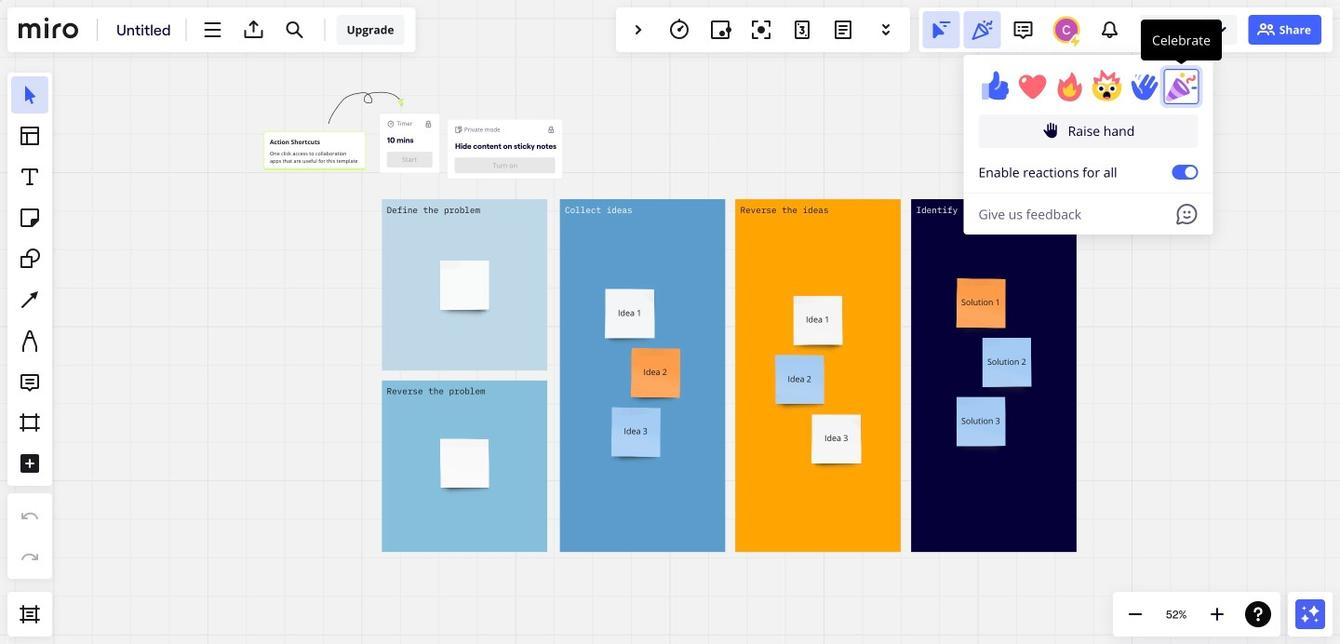 Task type: describe. For each thing, give the bounding box(es) containing it.
feed image
[[1099, 19, 1121, 41]]

1 vertical spatial spagx image
[[1042, 121, 1061, 140]]

open frames image
[[19, 603, 41, 626]]

main menu image
[[202, 19, 224, 41]]

communication toolbar
[[919, 7, 1333, 238]]

comment image
[[1012, 19, 1035, 41]]

0 horizontal spatial spagx image
[[1068, 34, 1083, 49]]

creation toolbar
[[7, 60, 52, 592]]

reactions image
[[971, 19, 994, 41]]



Task type: vqa. For each thing, say whether or not it's contained in the screenshot.
bottom Spagx icon
no



Task type: locate. For each thing, give the bounding box(es) containing it.
collaboration toolbar
[[616, 7, 910, 52]]

board toolbar
[[7, 7, 416, 52]]

search image
[[284, 19, 306, 41]]

export this board image
[[243, 19, 265, 41]]

spagx image
[[1256, 19, 1278, 41], [1068, 34, 1083, 49]]

hide collaborators' cursors image
[[930, 19, 953, 41]]

1 horizontal spatial spagx image
[[1216, 21, 1230, 36]]

0 horizontal spatial spagx image
[[1042, 121, 1061, 140]]

0 vertical spatial spagx image
[[1216, 21, 1230, 36]]

1 horizontal spatial spagx image
[[1256, 19, 1278, 41]]

hide apps image
[[627, 19, 650, 41]]

spagx image
[[1216, 21, 1230, 36], [1042, 121, 1061, 140]]



